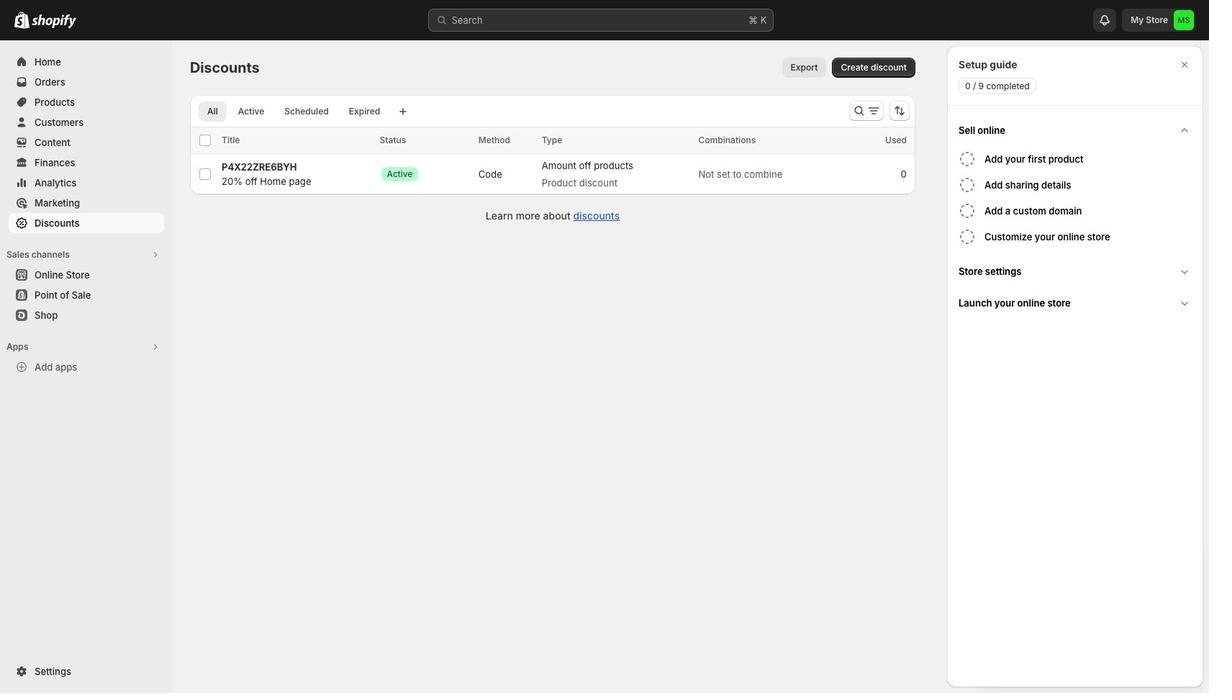 Task type: locate. For each thing, give the bounding box(es) containing it.
tab list
[[196, 101, 392, 122]]

dialog
[[947, 46, 1204, 687]]

shopify image
[[32, 14, 76, 29]]

my store image
[[1174, 10, 1194, 30]]



Task type: vqa. For each thing, say whether or not it's contained in the screenshot.
type
no



Task type: describe. For each thing, give the bounding box(es) containing it.
shopify image
[[14, 12, 30, 29]]

mark add your first product as done image
[[959, 150, 976, 168]]

mark add sharing details as done image
[[959, 176, 976, 194]]

mark add a custom domain as done image
[[959, 202, 976, 220]]

mark customize your online store as done image
[[959, 228, 976, 245]]



